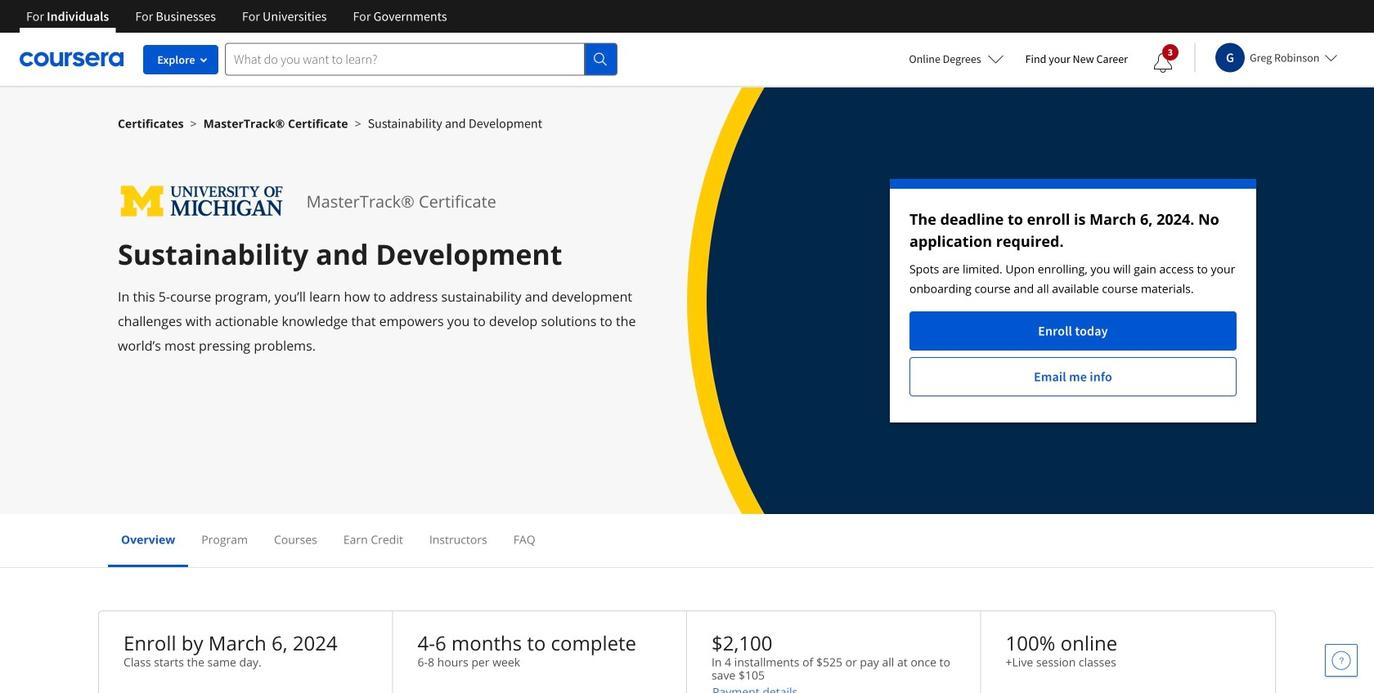 Task type: locate. For each thing, give the bounding box(es) containing it.
status
[[890, 179, 1257, 423]]

None search field
[[225, 43, 618, 76]]

certificate menu element
[[108, 515, 1266, 568]]

What do you want to learn? text field
[[225, 43, 585, 76]]



Task type: describe. For each thing, give the bounding box(es) containing it.
banner navigation
[[13, 0, 460, 33]]

coursera image
[[20, 46, 124, 72]]

university of michigan image
[[118, 179, 287, 224]]

help center image
[[1332, 651, 1351, 671]]



Task type: vqa. For each thing, say whether or not it's contained in the screenshot.
and within the New research commissioned by Coursera and conducted by Rep Data illustrates that 2023 has been a pivotal year for the L&D function.
no



